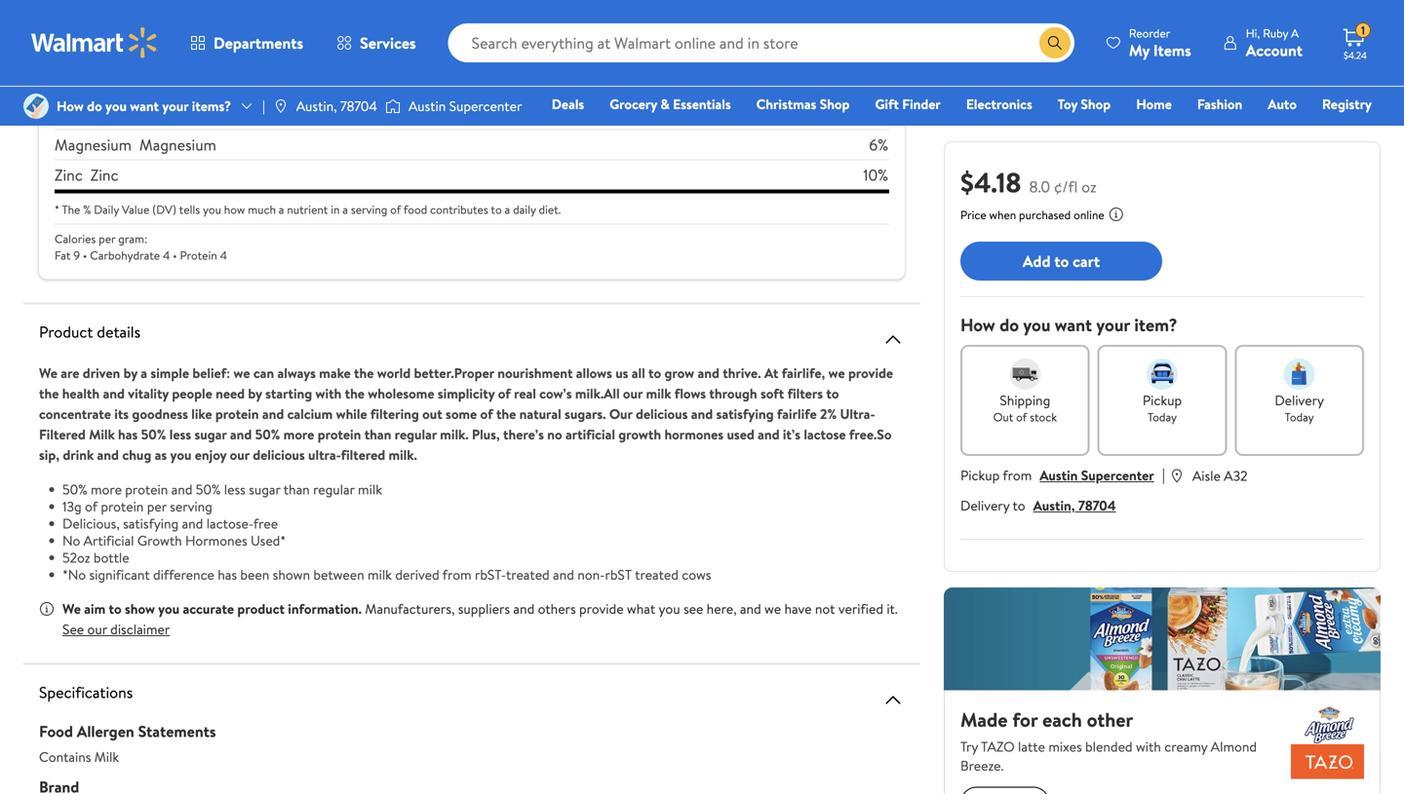 Task type: describe. For each thing, give the bounding box(es) containing it.
8.0
[[1029, 176, 1050, 197]]

your for items?
[[162, 97, 189, 116]]

legal information image
[[1109, 207, 1124, 222]]

want for item?
[[1055, 313, 1092, 337]]

you right tells
[[203, 201, 221, 218]]

information.
[[288, 600, 362, 619]]

austin, 78704 button
[[1033, 496, 1116, 515]]

what
[[627, 600, 656, 619]]

how for how do you want your items?
[[57, 97, 84, 116]]

plus,
[[472, 425, 500, 444]]

a right much
[[279, 201, 284, 218]]

1 vertical spatial milk
[[358, 480, 382, 499]]

significant
[[89, 566, 150, 585]]

goodness
[[132, 405, 188, 424]]

phosphorus phosphorus
[[55, 104, 220, 125]]

how for how do you want your item?
[[961, 313, 995, 337]]

make
[[319, 364, 351, 383]]

details
[[97, 321, 141, 343]]

to left daily
[[491, 201, 502, 218]]

add to cart button
[[961, 242, 1163, 281]]

protein down while
[[318, 425, 361, 444]]

specifications image
[[882, 689, 905, 712]]

you up 'intent image for shipping'
[[1023, 313, 1051, 337]]

0 horizontal spatial austin
[[409, 97, 446, 116]]

to right all
[[649, 364, 661, 383]]

2 vertical spatial milk
[[368, 566, 392, 585]]

statements
[[138, 721, 216, 743]]

items?
[[192, 97, 231, 116]]

supercenter inside 'pickup from austin supercenter |'
[[1081, 466, 1154, 485]]

its
[[114, 405, 129, 424]]

as
[[155, 446, 167, 465]]

ultra-
[[840, 405, 875, 424]]

hormones
[[665, 425, 724, 444]]

artificial
[[566, 425, 615, 444]]

1 phosphorus from the left
[[55, 104, 134, 125]]

0 horizontal spatial 78704
[[340, 97, 377, 116]]

cart
[[1073, 250, 1100, 272]]

tells
[[179, 201, 200, 218]]

gift finder
[[875, 95, 941, 114]]

vitamin for vitamin d vitamind
[[55, 13, 107, 35]]

1 vertical spatial by
[[248, 384, 262, 403]]

free.so
[[849, 425, 892, 444]]

item?
[[1135, 313, 1178, 337]]

0 horizontal spatial we
[[234, 364, 250, 383]]

electronics
[[966, 95, 1033, 114]]

sip,
[[39, 446, 59, 465]]

20% for vitamin b12 vitaminb12
[[860, 74, 888, 95]]

grocery
[[610, 95, 657, 114]]

zinc zinc
[[55, 164, 119, 186]]

used*
[[251, 532, 286, 551]]

1 magnesium from the left
[[55, 134, 132, 156]]

all
[[632, 364, 645, 383]]

with
[[316, 384, 342, 403]]

electronics link
[[958, 94, 1041, 115]]

hi, ruby a account
[[1246, 25, 1303, 61]]

nutrient
[[287, 201, 328, 218]]

simple
[[151, 364, 189, 383]]

aisle
[[1193, 467, 1221, 486]]

calcium
[[287, 405, 333, 424]]

protein down need
[[215, 405, 259, 424]]

how do you want your items?
[[57, 97, 231, 116]]

food
[[39, 721, 73, 743]]

ruby
[[1263, 25, 1289, 41]]

when
[[989, 207, 1016, 223]]

of up plus,
[[480, 405, 493, 424]]

and left it's
[[758, 425, 780, 444]]

calories
[[55, 231, 96, 247]]

shop for christmas shop
[[820, 95, 850, 114]]

than inside we are driven by a simple belief: we can always make the world better.proper nourishment allows us all to grow and thrive. at fairlife, we provide the health and vitality people need by starting with the wholesome simplicity of real cow's milk.all our milk flows through soft filters to concentrate its goodness like protein and calcium while filtering out some of the natural sugars. our delicious and satisfying fairlife 2% ultra- filtered milk has 50% less sugar and 50% more protein than regular milk. plus, there's no artificial growth hormones used and it's lactose free.so sip, drink and chug as you enjoy our delicious ultra-filtered milk.
[[364, 425, 391, 444]]

you down the "b12"
[[105, 97, 127, 116]]

grocery & essentials
[[610, 95, 731, 114]]

milk inside food allergen statements contains milk
[[94, 748, 119, 767]]

satisfying inside we are driven by a simple belief: we can always make the world better.proper nourishment allows us all to grow and thrive. at fairlife, we provide the health and vitality people need by starting with the wholesome simplicity of real cow's milk.all our milk flows through soft filters to concentrate its goodness like protein and calcium while filtering out some of the natural sugars. our delicious and satisfying fairlife 2% ultra- filtered milk has 50% less sugar and 50% more protein than regular milk. plus, there's no artificial growth hormones used and it's lactose free.so sip, drink and chug as you enjoy our delicious ultra-filtered milk.
[[716, 405, 774, 424]]

delivery for today
[[1275, 391, 1324, 410]]

&
[[661, 95, 670, 114]]

shop for toy shop
[[1081, 95, 1111, 114]]

and left others on the bottom left of page
[[513, 600, 535, 619]]

today for pickup
[[1148, 409, 1177, 426]]

1 vertical spatial |
[[1162, 464, 1165, 486]]

sugar inside we are driven by a simple belief: we can always make the world better.proper nourishment allows us all to grow and thrive. at fairlife, we provide the health and vitality people need by starting with the wholesome simplicity of real cow's milk.all our milk flows through soft filters to concentrate its goodness like protein and calcium while filtering out some of the natural sugars. our delicious and satisfying fairlife 2% ultra- filtered milk has 50% less sugar and 50% more protein than regular milk. plus, there's no artificial growth hormones used and it's lactose free.so sip, drink and chug as you enjoy our delicious ultra-filtered milk.
[[195, 425, 227, 444]]

1 vertical spatial austin,
[[1033, 496, 1075, 515]]

2 riboflavin from the left
[[129, 43, 197, 65]]

soft
[[761, 384, 784, 403]]

than inside 50% more protein and 50% less sugar than regular milk 13g of protein per serving delicious, satisfying and lactose-free no artificial growth hormones used* 52oz bottle *no significant difference has been shown between milk derived from rbst-treated and non-rbst treated cows
[[284, 480, 310, 499]]

vitality
[[128, 384, 169, 403]]

2 magnesium from the left
[[139, 134, 216, 156]]

starting
[[265, 384, 312, 403]]

from inside 'pickup from austin supercenter |'
[[1003, 466, 1032, 485]]

the left health
[[39, 384, 59, 403]]

and right here, at the bottom right
[[740, 600, 761, 619]]

from inside 50% more protein and 50% less sugar than regular milk 13g of protein per serving delicious, satisfying and lactose-free no artificial growth hormones used* 52oz bottle *no significant difference has been shown between milk derived from rbst-treated and non-rbst treated cows
[[443, 566, 472, 585]]

0 horizontal spatial by
[[123, 364, 137, 383]]

food
[[404, 201, 427, 218]]

flows
[[675, 384, 706, 403]]

sugar inside 50% more protein and 50% less sugar than regular milk 13g of protein per serving delicious, satisfying and lactose-free no artificial growth hormones used* 52oz bottle *no significant difference has been shown between milk derived from rbst-treated and non-rbst treated cows
[[249, 480, 280, 499]]

product details image
[[882, 328, 905, 352]]

1 • from the left
[[83, 247, 87, 264]]

departments
[[214, 32, 303, 54]]

2 treated from the left
[[635, 566, 679, 585]]

difference
[[153, 566, 214, 585]]

fairlife,
[[782, 364, 825, 383]]

have
[[785, 600, 812, 619]]

purchased
[[1019, 207, 1071, 223]]

*
[[55, 201, 59, 218]]

delivery today
[[1275, 391, 1324, 426]]

52oz
[[62, 549, 90, 568]]

free
[[253, 514, 278, 533]]

and down need
[[230, 425, 252, 444]]

contains
[[39, 748, 91, 767]]

protein up artificial
[[101, 497, 144, 516]]

verified
[[839, 600, 884, 619]]

1 horizontal spatial our
[[230, 446, 250, 465]]

hormones
[[185, 532, 247, 551]]

your for item?
[[1096, 313, 1130, 337]]

50% down starting
[[255, 425, 280, 444]]

and up the growth
[[171, 480, 193, 499]]

registry link
[[1314, 94, 1381, 115]]

search icon image
[[1047, 35, 1063, 51]]

 image for how do you want your items?
[[23, 94, 49, 119]]

and left chug
[[97, 446, 119, 465]]

b12
[[110, 74, 134, 95]]

a32
[[1224, 467, 1248, 486]]

fairlife
[[777, 405, 817, 424]]

per inside 50% more protein and 50% less sugar than regular milk 13g of protein per serving delicious, satisfying and lactose-free no artificial growth hormones used* 52oz bottle *no significant difference has been shown between milk derived from rbst-treated and non-rbst treated cows
[[147, 497, 167, 516]]

pickup today
[[1143, 391, 1182, 426]]

contributes
[[430, 201, 488, 218]]

2 horizontal spatial our
[[623, 384, 643, 403]]

and up hormones
[[691, 405, 713, 424]]

add to cart
[[1023, 250, 1100, 272]]

simplicity
[[438, 384, 495, 403]]

and left non-
[[553, 566, 574, 585]]

non-
[[578, 566, 605, 585]]

allergen
[[77, 721, 134, 743]]

to up 2%
[[826, 384, 839, 403]]

growth
[[137, 532, 182, 551]]

milk inside we are driven by a simple belief: we can always make the world better.proper nourishment allows us all to grow and thrive. at fairlife, we provide the health and vitality people need by starting with the wholesome simplicity of real cow's milk.all our milk flows through soft filters to concentrate its goodness like protein and calcium while filtering out some of the natural sugars. our delicious and satisfying fairlife 2% ultra- filtered milk has 50% less sugar and 50% more protein than regular milk. plus, there's no artificial growth hormones used and it's lactose free.so sip, drink and chug as you enjoy our delicious ultra-filtered milk.
[[89, 425, 115, 444]]

$4.18
[[961, 163, 1022, 201]]

1 4 from the left
[[163, 247, 170, 264]]

you right show
[[158, 600, 180, 619]]

stock
[[1030, 409, 1057, 426]]

it's
[[783, 425, 801, 444]]

debit
[[1255, 122, 1289, 141]]

christmas shop link
[[748, 94, 859, 115]]

and up its
[[103, 384, 125, 403]]

product details
[[39, 321, 141, 343]]

the right make
[[354, 364, 374, 383]]

online
[[1074, 207, 1105, 223]]

intent image for pickup image
[[1147, 359, 1178, 390]]

and left "lactose-"
[[182, 514, 203, 533]]

lactose
[[804, 425, 846, 444]]

1 horizontal spatial delicious
[[636, 405, 688, 424]]

see our disclaimer button
[[62, 620, 170, 639]]

carbohydrate
[[90, 247, 160, 264]]

filtered
[[39, 425, 86, 444]]

has inside we are driven by a simple belief: we can always make the world better.proper nourishment allows us all to grow and thrive. at fairlife, we provide the health and vitality people need by starting with the wholesome simplicity of real cow's milk.all our milk flows through soft filters to concentrate its goodness like protein and calcium while filtering out some of the natural sugars. our delicious and satisfying fairlife 2% ultra- filtered milk has 50% less sugar and 50% more protein than regular milk. plus, there's no artificial growth hormones used and it's lactose free.so sip, drink and chug as you enjoy our delicious ultra-filtered milk.
[[118, 425, 138, 444]]



Task type: locate. For each thing, give the bounding box(es) containing it.
by
[[123, 364, 137, 383], [248, 384, 262, 403]]

0 vertical spatial less
[[169, 425, 191, 444]]

1 horizontal spatial satisfying
[[716, 405, 774, 424]]

0 horizontal spatial pickup
[[961, 466, 1000, 485]]

ultra-
[[308, 446, 341, 465]]

vitamin for vitamin b12 vitaminb12
[[55, 74, 107, 95]]

1 vertical spatial milk
[[94, 748, 119, 767]]

2 today from the left
[[1285, 409, 1314, 426]]

1 riboflavin from the left
[[55, 43, 122, 65]]

0 vertical spatial regular
[[395, 425, 437, 444]]

can
[[253, 364, 274, 383]]

0 horizontal spatial sugar
[[195, 425, 227, 444]]

0 horizontal spatial satisfying
[[123, 514, 179, 533]]

1 vitamin from the top
[[55, 13, 107, 35]]

we for we are driven by a simple belief: we can always make the world better.proper nourishment allows us all to grow and thrive. at fairlife, we provide the health and vitality people need by starting with the wholesome simplicity of real cow's milk.all our milk flows through soft filters to concentrate its goodness like protein and calcium while filtering out some of the natural sugars. our delicious and satisfying fairlife 2% ultra- filtered milk has 50% less sugar and 50% more protein than regular milk. plus, there's no artificial growth hormones used and it's lactose free.so sip, drink and chug as you enjoy our delicious ultra-filtered milk.
[[39, 364, 57, 383]]

0 horizontal spatial |
[[262, 97, 265, 116]]

0 vertical spatial |
[[262, 97, 265, 116]]

satisfying up bottle
[[123, 514, 179, 533]]

home
[[1136, 95, 1172, 114]]

1 horizontal spatial your
[[1096, 313, 1130, 337]]

provide down product details icon
[[848, 364, 893, 383]]

more inside we are driven by a simple belief: we can always make the world better.proper nourishment allows us all to grow and thrive. at fairlife, we provide the health and vitality people need by starting with the wholesome simplicity of real cow's milk.all our milk flows through soft filters to concentrate its goodness like protein and calcium while filtering out some of the natural sugars. our delicious and satisfying fairlife 2% ultra- filtered milk has 50% less sugar and 50% more protein than regular milk. plus, there's no artificial growth hormones used and it's lactose free.so sip, drink and chug as you enjoy our delicious ultra-filtered milk.
[[284, 425, 314, 444]]

how down walmart image in the top of the page
[[57, 97, 84, 116]]

our down all
[[623, 384, 643, 403]]

a right in
[[343, 201, 348, 218]]

milk. right filtered
[[389, 446, 417, 465]]

toy shop
[[1058, 95, 1111, 114]]

1 vertical spatial milk.
[[389, 446, 417, 465]]

0 horizontal spatial delicious
[[253, 446, 305, 465]]

delivery down 'pickup from austin supercenter |'
[[961, 496, 1010, 515]]

78704 down services dropdown button at the left top of page
[[340, 97, 377, 116]]

 image
[[23, 94, 49, 119], [385, 97, 401, 116]]

1 horizontal spatial than
[[364, 425, 391, 444]]

2 • from the left
[[173, 247, 177, 264]]

provide inside we are driven by a simple belief: we can always make the world better.proper nourishment allows us all to grow and thrive. at fairlife, we provide the health and vitality people need by starting with the wholesome simplicity of real cow's milk.all our milk flows through soft filters to concentrate its goodness like protein and calcium while filtering out some of the natural sugars. our delicious and satisfying fairlife 2% ultra- filtered milk has 50% less sugar and 50% more protein than regular milk. plus, there's no artificial growth hormones used and it's lactose free.so sip, drink and chug as you enjoy our delicious ultra-filtered milk.
[[848, 364, 893, 383]]

1 horizontal spatial less
[[224, 480, 246, 499]]

vitamind
[[130, 13, 193, 35]]

0 horizontal spatial has
[[118, 425, 138, 444]]

shop
[[820, 95, 850, 114], [1081, 95, 1111, 114]]

your left item? at right top
[[1096, 313, 1130, 337]]

you left see
[[659, 600, 680, 619]]

1 treated from the left
[[506, 566, 550, 585]]

need
[[216, 384, 245, 403]]

do for how do you want your items?
[[87, 97, 102, 116]]

| left aisle
[[1162, 464, 1165, 486]]

9
[[73, 247, 80, 264]]

25% for phosphorus phosphorus
[[861, 104, 888, 125]]

0 horizontal spatial do
[[87, 97, 102, 116]]

1 vertical spatial less
[[224, 480, 246, 499]]

austin inside 'pickup from austin supercenter |'
[[1040, 466, 1078, 485]]

enjoy
[[195, 446, 227, 465]]

vitamin left the "b12"
[[55, 74, 107, 95]]

daily
[[513, 201, 536, 218]]

cows
[[682, 566, 711, 585]]

today inside the pickup today
[[1148, 409, 1177, 426]]

1 vertical spatial delivery
[[961, 496, 1010, 515]]

1 horizontal spatial serving
[[351, 201, 387, 218]]

 image down walmart image in the top of the page
[[23, 94, 49, 119]]

more down calcium
[[284, 425, 314, 444]]

milk down grow
[[646, 384, 671, 403]]

our inside we aim to show you accurate product information. manufacturers, suppliers and others provide what you see here, and we have not verified it. see our disclaimer
[[87, 620, 107, 639]]

50% more protein and 50% less sugar than regular milk 13g of protein per serving delicious, satisfying and lactose-free no artificial growth hormones used* 52oz bottle *no significant difference has been shown between milk derived from rbst-treated and non-rbst treated cows
[[62, 480, 711, 585]]

by down can
[[248, 384, 262, 403]]

toy
[[1058, 95, 1078, 114]]

rbst-
[[475, 566, 506, 585]]

0 vertical spatial more
[[284, 425, 314, 444]]

diet.
[[539, 201, 561, 218]]

1 horizontal spatial provide
[[848, 364, 893, 383]]

20% left finder
[[860, 74, 888, 95]]

1 horizontal spatial how
[[961, 313, 995, 337]]

milk down filtered
[[358, 480, 382, 499]]

protein down chug
[[125, 480, 168, 499]]

$4.24
[[1344, 49, 1367, 62]]

0 vertical spatial than
[[364, 425, 391, 444]]

1 horizontal spatial we
[[62, 600, 81, 619]]

0 horizontal spatial today
[[1148, 409, 1177, 426]]

0 horizontal spatial per
[[99, 231, 115, 247]]

austin supercenter
[[409, 97, 522, 116]]

serving
[[351, 201, 387, 218], [170, 497, 212, 516]]

intent image for delivery image
[[1284, 359, 1315, 390]]

intent image for shipping image
[[1010, 359, 1041, 390]]

riboflavin riboflavin
[[55, 43, 197, 65]]

reorder my items
[[1129, 25, 1191, 61]]

phosphorus
[[55, 104, 134, 125], [141, 104, 220, 125]]

0 vertical spatial we
[[39, 364, 57, 383]]

0 vertical spatial milk
[[646, 384, 671, 403]]

2 zinc from the left
[[90, 164, 119, 186]]

1 horizontal spatial zinc
[[90, 164, 119, 186]]

phosphorus down vitaminb12
[[141, 104, 220, 125]]

artificial
[[84, 532, 134, 551]]

growth
[[619, 425, 661, 444]]

than down the ultra-
[[284, 480, 310, 499]]

serving for per
[[170, 497, 212, 516]]

from left rbst-
[[443, 566, 472, 585]]

shipping
[[1000, 391, 1051, 410]]

0 vertical spatial how
[[57, 97, 84, 116]]

1 vertical spatial want
[[1055, 313, 1092, 337]]

through
[[709, 384, 757, 403]]

satisfying up the used
[[716, 405, 774, 424]]

per inside calories per gram: fat 9 • carbohydrate 4 • protein 4
[[99, 231, 115, 247]]

| right items?
[[262, 97, 265, 116]]

regular down the ultra-
[[313, 480, 355, 499]]

auto link
[[1259, 94, 1306, 115]]

2 shop from the left
[[1081, 95, 1111, 114]]

do for how do you want your item?
[[1000, 313, 1019, 337]]

of inside 50% more protein and 50% less sugar than regular milk 13g of protein per serving delicious, satisfying and lactose-free no artificial growth hormones used* 52oz bottle *no significant difference has been shown between milk derived from rbst-treated and non-rbst treated cows
[[85, 497, 98, 516]]

austin, down 'pickup from austin supercenter |'
[[1033, 496, 1075, 515]]

0 vertical spatial supercenter
[[449, 97, 522, 116]]

1 vertical spatial delicious
[[253, 446, 305, 465]]

a inside we are driven by a simple belief: we can always make the world better.proper nourishment allows us all to grow and thrive. at fairlife, we provide the health and vitality people need by starting with the wholesome simplicity of real cow's milk.all our milk flows through soft filters to concentrate its goodness like protein and calcium while filtering out some of the natural sugars. our delicious and satisfying fairlife 2% ultra- filtered milk has 50% less sugar and 50% more protein than regular milk. plus, there's no artificial growth hormones used and it's lactose free.so sip, drink and chug as you enjoy our delicious ultra-filtered milk.
[[141, 364, 147, 383]]

regular down out
[[395, 425, 437, 444]]

1 horizontal spatial treated
[[635, 566, 679, 585]]

do up 'intent image for shipping'
[[1000, 313, 1019, 337]]

0 horizontal spatial serving
[[170, 497, 212, 516]]

between
[[313, 566, 364, 585]]

driven
[[83, 364, 120, 383]]

¢/fl
[[1054, 176, 1078, 197]]

0 horizontal spatial supercenter
[[449, 97, 522, 116]]

to inside we aim to show you accurate product information. manufacturers, suppliers and others provide what you see here, and we have not verified it. see our disclaimer
[[109, 600, 122, 619]]

food allergen statements contains milk
[[39, 721, 216, 767]]

1 horizontal spatial |
[[1162, 464, 1165, 486]]

0 horizontal spatial delivery
[[961, 496, 1010, 515]]

we inside we are driven by a simple belief: we can always make the world better.proper nourishment allows us all to grow and thrive. at fairlife, we provide the health and vitality people need by starting with the wholesome simplicity of real cow's milk.all our milk flows through soft filters to concentrate its goodness like protein and calcium while filtering out some of the natural sugars. our delicious and satisfying fairlife 2% ultra- filtered milk has 50% less sugar and 50% more protein than regular milk. plus, there's no artificial growth hormones used and it's lactose free.so sip, drink and chug as you enjoy our delicious ultra-filtered milk.
[[39, 364, 57, 383]]

than up filtered
[[364, 425, 391, 444]]

delicious left the ultra-
[[253, 446, 305, 465]]

0 horizontal spatial we
[[39, 364, 57, 383]]

10%
[[863, 164, 888, 186]]

1 20% from the top
[[860, 43, 888, 65]]

to left cart
[[1055, 250, 1069, 272]]

0 vertical spatial milk.
[[440, 425, 469, 444]]

value
[[122, 201, 149, 218]]

0 horizontal spatial austin,
[[296, 97, 337, 116]]

0 vertical spatial serving
[[351, 201, 387, 218]]

1 vertical spatial 78704
[[1079, 496, 1116, 515]]

suppliers
[[458, 600, 510, 619]]

Walmart Site-Wide search field
[[448, 23, 1075, 62]]

a left daily
[[505, 201, 510, 218]]

you right as
[[170, 446, 192, 465]]

been
[[240, 566, 269, 585]]

want down vitamin b12 vitaminb12
[[130, 97, 159, 116]]

we for we aim to show you accurate product information. manufacturers, suppliers and others provide what you see here, and we have not verified it. see our disclaimer
[[62, 600, 81, 619]]

out
[[422, 405, 442, 424]]

4
[[163, 247, 170, 264], [220, 247, 227, 264]]

here,
[[707, 600, 737, 619]]

departments button
[[174, 20, 320, 66]]

0 vertical spatial vitamin
[[55, 13, 107, 35]]

pickup inside 'pickup from austin supercenter |'
[[961, 466, 1000, 485]]

0 horizontal spatial provide
[[579, 600, 624, 619]]

less inside 50% more protein and 50% less sugar than regular milk 13g of protein per serving delicious, satisfying and lactose-free no artificial growth hormones used* 52oz bottle *no significant difference has been shown between milk derived from rbst-treated and non-rbst treated cows
[[224, 480, 246, 499]]

1 horizontal spatial has
[[218, 566, 237, 585]]

less down the 'goodness'
[[169, 425, 191, 444]]

some
[[446, 405, 477, 424]]

0 horizontal spatial from
[[443, 566, 472, 585]]

1 horizontal spatial •
[[173, 247, 177, 264]]

austin
[[409, 97, 446, 116], [1040, 466, 1078, 485]]

today inside delivery today
[[1285, 409, 1314, 426]]

0 horizontal spatial your
[[162, 97, 189, 116]]

shop right christmas
[[820, 95, 850, 114]]

regular inside 50% more protein and 50% less sugar than regular milk 13g of protein per serving delicious, satisfying and lactose-free no artificial growth hormones used* 52oz bottle *no significant difference has been shown between milk derived from rbst-treated and non-rbst treated cows
[[313, 480, 355, 499]]

1 horizontal spatial supercenter
[[1081, 466, 1154, 485]]

1 horizontal spatial per
[[147, 497, 167, 516]]

others
[[538, 600, 576, 619]]

0 horizontal spatial 4
[[163, 247, 170, 264]]

0 vertical spatial delicious
[[636, 405, 688, 424]]

0 horizontal spatial magnesium
[[55, 134, 132, 156]]

riboflavin down d
[[55, 43, 122, 65]]

Search search field
[[448, 23, 1075, 62]]

to down 'pickup from austin supercenter |'
[[1013, 496, 1026, 515]]

2 4 from the left
[[220, 247, 227, 264]]

to
[[491, 201, 502, 218], [1055, 250, 1069, 272], [649, 364, 661, 383], [826, 384, 839, 403], [1013, 496, 1026, 515], [109, 600, 122, 619]]

1 horizontal spatial 4
[[220, 247, 227, 264]]

0 horizontal spatial  image
[[23, 94, 49, 119]]

0 horizontal spatial more
[[91, 480, 122, 499]]

50% down the "drink"
[[62, 480, 87, 499]]

1 horizontal spatial shop
[[1081, 95, 1111, 114]]

finder
[[902, 95, 941, 114]]

we right "fairlife,"
[[829, 364, 845, 383]]

our down aim
[[87, 620, 107, 639]]

of right 13g
[[85, 497, 98, 516]]

serving for a
[[351, 201, 387, 218]]

1 horizontal spatial regular
[[395, 425, 437, 444]]

1 today from the left
[[1148, 409, 1177, 426]]

serving right in
[[351, 201, 387, 218]]

0 vertical spatial milk
[[89, 425, 115, 444]]

pickup down intent image for pickup
[[1143, 391, 1182, 410]]

0 horizontal spatial phosphorus
[[55, 104, 134, 125]]

milk inside we are driven by a simple belief: we can always make the world better.proper nourishment allows us all to grow and thrive. at fairlife, we provide the health and vitality people need by starting with the wholesome simplicity of real cow's milk.all our milk flows through soft filters to concentrate its goodness like protein and calcium while filtering out some of the natural sugars. our delicious and satisfying fairlife 2% ultra- filtered milk has 50% less sugar and 50% more protein than regular milk. plus, there's no artificial growth hormones used and it's lactose free.so sip, drink and chug as you enjoy our delicious ultra-filtered milk.
[[646, 384, 671, 403]]

delivery down intent image for delivery
[[1275, 391, 1324, 410]]

used
[[727, 425, 755, 444]]

25% up gift
[[861, 13, 888, 35]]

0 vertical spatial do
[[87, 97, 102, 116]]

per left gram:
[[99, 231, 115, 247]]

• left "protein"
[[173, 247, 177, 264]]

zinc up the
[[55, 164, 83, 186]]

0 horizontal spatial riboflavin
[[55, 43, 122, 65]]

we left can
[[234, 364, 250, 383]]

of left food
[[390, 201, 401, 218]]

the up while
[[345, 384, 365, 403]]

supercenter left deals
[[449, 97, 522, 116]]

0 vertical spatial satisfying
[[716, 405, 774, 424]]

magnesium down phosphorus phosphorus
[[139, 134, 216, 156]]

pickup for pickup today
[[1143, 391, 1182, 410]]

1 vertical spatial more
[[91, 480, 122, 499]]

shown
[[273, 566, 310, 585]]

to inside button
[[1055, 250, 1069, 272]]

1 horizontal spatial  image
[[385, 97, 401, 116]]

1 horizontal spatial milk.
[[440, 425, 469, 444]]

(dv)
[[152, 201, 177, 218]]

our right enjoy
[[230, 446, 250, 465]]

regular inside we are driven by a simple belief: we can always make the world better.proper nourishment allows us all to grow and thrive. at fairlife, we provide the health and vitality people need by starting with the wholesome simplicity of real cow's milk.all our milk flows through soft filters to concentrate its goodness like protein and calcium while filtering out some of the natural sugars. our delicious and satisfying fairlife 2% ultra- filtered milk has 50% less sugar and 50% more protein than regular milk. plus, there's no artificial growth hormones used and it's lactose free.so sip, drink and chug as you enjoy our delicious ultra-filtered milk.
[[395, 425, 437, 444]]

it.
[[887, 600, 898, 619]]

1 horizontal spatial delivery
[[1275, 391, 1324, 410]]

supercenter up austin, 78704 button
[[1081, 466, 1154, 485]]

 image right austin, 78704
[[385, 97, 401, 116]]

0 horizontal spatial than
[[284, 480, 310, 499]]

serving up hormones
[[170, 497, 212, 516]]

rbst
[[605, 566, 632, 585]]

and down starting
[[262, 405, 284, 424]]

hi,
[[1246, 25, 1260, 41]]

1 horizontal spatial austin,
[[1033, 496, 1075, 515]]

1 vertical spatial do
[[1000, 313, 1019, 337]]

milk left derived
[[368, 566, 392, 585]]

0 vertical spatial from
[[1003, 466, 1032, 485]]

0 horizontal spatial want
[[130, 97, 159, 116]]

want for items?
[[130, 97, 159, 116]]

1 horizontal spatial phosphorus
[[141, 104, 220, 125]]

provide inside we aim to show you accurate product information. manufacturers, suppliers and others provide what you see here, and we have not verified it. see our disclaimer
[[579, 600, 624, 619]]

1 horizontal spatial magnesium
[[139, 134, 216, 156]]

78704 down 'austin supercenter' button
[[1079, 496, 1116, 515]]

1 vertical spatial our
[[230, 446, 250, 465]]

gram:
[[118, 231, 147, 247]]

13g
[[62, 497, 82, 516]]

1 vertical spatial supercenter
[[1081, 466, 1154, 485]]

50%
[[141, 425, 166, 444], [255, 425, 280, 444], [62, 480, 87, 499], [196, 480, 221, 499]]

the
[[62, 201, 80, 218]]

and
[[698, 364, 720, 383], [103, 384, 125, 403], [262, 405, 284, 424], [691, 405, 713, 424], [230, 425, 252, 444], [758, 425, 780, 444], [97, 446, 119, 465], [171, 480, 193, 499], [182, 514, 203, 533], [553, 566, 574, 585], [513, 600, 535, 619], [740, 600, 761, 619]]

we inside we aim to show you accurate product information. manufacturers, suppliers and others provide what you see here, and we have not verified it. see our disclaimer
[[765, 600, 781, 619]]

50% down the 'goodness'
[[141, 425, 166, 444]]

world
[[377, 364, 411, 383]]

of left real
[[498, 384, 511, 403]]

2 25% from the top
[[861, 104, 888, 125]]

product
[[237, 600, 285, 619]]

you
[[105, 97, 127, 116], [203, 201, 221, 218], [1023, 313, 1051, 337], [170, 446, 192, 465], [158, 600, 180, 619], [659, 600, 680, 619]]

we inside we aim to show you accurate product information. manufacturers, suppliers and others provide what you see here, and we have not verified it. see our disclaimer
[[62, 600, 81, 619]]

the up 'there's'
[[496, 405, 516, 424]]

0 vertical spatial our
[[623, 384, 643, 403]]

services
[[360, 32, 416, 54]]

we are driven by a simple belief: we can always make the world better.proper nourishment allows us all to grow and thrive. at fairlife, we provide the health and vitality people need by starting with the wholesome simplicity of real cow's milk.all our milk flows through soft filters to concentrate its goodness like protein and calcium while filtering out some of the natural sugars. our delicious and satisfying fairlife 2% ultra- filtered milk has 50% less sugar and 50% more protein than regular milk. plus, there's no artificial growth hormones used and it's lactose free.so sip, drink and chug as you enjoy our delicious ultra-filtered milk.
[[39, 364, 893, 465]]

magnesium up zinc zinc on the left
[[55, 134, 132, 156]]

austin, down departments
[[296, 97, 337, 116]]

milk. down some at the bottom left of the page
[[440, 425, 469, 444]]

austin down services
[[409, 97, 446, 116]]

more inside 50% more protein and 50% less sugar than regular milk 13g of protein per serving delicious, satisfying and lactose-free no artificial growth hormones used* 52oz bottle *no significant difference has been shown between milk derived from rbst-treated and non-rbst treated cows
[[91, 480, 122, 499]]

25% for vitamin d vitamind
[[861, 13, 888, 35]]

50% down enjoy
[[196, 480, 221, 499]]

you inside we are driven by a simple belief: we can always make the world better.proper nourishment allows us all to grow and thrive. at fairlife, we provide the health and vitality people need by starting with the wholesome simplicity of real cow's milk.all our milk flows through soft filters to concentrate its goodness like protein and calcium while filtering out some of the natural sugars. our delicious and satisfying fairlife 2% ultra- filtered milk has 50% less sugar and 50% more protein than regular milk. plus, there's no artificial growth hormones used and it's lactose free.so sip, drink and chug as you enjoy our delicious ultra-filtered milk.
[[170, 446, 192, 465]]

today for delivery
[[1285, 409, 1314, 426]]

1 shop from the left
[[820, 95, 850, 114]]

filtered
[[341, 446, 385, 465]]

our
[[623, 384, 643, 403], [230, 446, 250, 465], [87, 620, 107, 639]]

20% for riboflavin riboflavin
[[860, 43, 888, 65]]

do
[[87, 97, 102, 116], [1000, 313, 1019, 337]]

 image
[[273, 99, 289, 114]]

2 20% from the top
[[860, 74, 888, 95]]

and up flows
[[698, 364, 720, 383]]

1 zinc from the left
[[55, 164, 83, 186]]

 image for austin supercenter
[[385, 97, 401, 116]]

78704
[[340, 97, 377, 116], [1079, 496, 1116, 515]]

do down vitamin b12 vitaminb12
[[87, 97, 102, 116]]

of inside shipping out of stock
[[1016, 409, 1027, 426]]

1 vertical spatial has
[[218, 566, 237, 585]]

1 vertical spatial austin
[[1040, 466, 1078, 485]]

1 vertical spatial 20%
[[860, 74, 888, 95]]

1 vertical spatial from
[[443, 566, 472, 585]]

less inside we are driven by a simple belief: we can always make the world better.proper nourishment allows us all to grow and thrive. at fairlife, we provide the health and vitality people need by starting with the wholesome simplicity of real cow's milk.all our milk flows through soft filters to concentrate its goodness like protein and calcium while filtering out some of the natural sugars. our delicious and satisfying fairlife 2% ultra- filtered milk has 50% less sugar and 50% more protein than regular milk. plus, there's no artificial growth hormones used and it's lactose free.so sip, drink and chug as you enjoy our delicious ultra-filtered milk.
[[169, 425, 191, 444]]

has inside 50% more protein and 50% less sugar than regular milk 13g of protein per serving delicious, satisfying and lactose-free no artificial growth hormones used* 52oz bottle *no significant difference has been shown between milk derived from rbst-treated and non-rbst treated cows
[[218, 566, 237, 585]]

sugars.
[[565, 405, 606, 424]]

satisfying inside 50% more protein and 50% less sugar than regular milk 13g of protein per serving delicious, satisfying and lactose-free no artificial growth hormones used* 52oz bottle *no significant difference has been shown between milk derived from rbst-treated and non-rbst treated cows
[[123, 514, 179, 533]]

your down vitaminb12
[[162, 97, 189, 116]]

want down add to cart button
[[1055, 313, 1092, 337]]

delivery for to
[[961, 496, 1010, 515]]

1 horizontal spatial do
[[1000, 313, 1019, 337]]

walmart image
[[31, 27, 158, 59]]

how do you want your item?
[[961, 313, 1178, 337]]

1 vertical spatial serving
[[170, 497, 212, 516]]

0 vertical spatial pickup
[[1143, 391, 1182, 410]]

sugar up free
[[249, 480, 280, 499]]

serving inside 50% more protein and 50% less sugar than regular milk 13g of protein per serving delicious, satisfying and lactose-free no artificial growth hormones used* 52oz bottle *no significant difference has been shown between milk derived from rbst-treated and non-rbst treated cows
[[170, 497, 212, 516]]

walmart+
[[1314, 122, 1372, 141]]

1 horizontal spatial more
[[284, 425, 314, 444]]

0 vertical spatial per
[[99, 231, 115, 247]]

1 vertical spatial sugar
[[249, 480, 280, 499]]

has down its
[[118, 425, 138, 444]]

real
[[514, 384, 536, 403]]

today down intent image for pickup
[[1148, 409, 1177, 426]]

at
[[764, 364, 779, 383]]

registry one debit
[[1223, 95, 1372, 141]]

registry
[[1322, 95, 1372, 114]]

vitaminb12
[[141, 74, 216, 95]]

austin up austin, 78704 button
[[1040, 466, 1078, 485]]

account
[[1246, 39, 1303, 61]]

0 vertical spatial your
[[162, 97, 189, 116]]

1 horizontal spatial pickup
[[1143, 391, 1182, 410]]

2 phosphorus from the left
[[141, 104, 220, 125]]

pickup down out
[[961, 466, 1000, 485]]

2 horizontal spatial we
[[829, 364, 845, 383]]

of
[[390, 201, 401, 218], [498, 384, 511, 403], [480, 405, 493, 424], [1016, 409, 1027, 426], [85, 497, 98, 516]]

pickup for pickup from austin supercenter |
[[961, 466, 1000, 485]]

delicious up growth
[[636, 405, 688, 424]]

phosphorus down the "b12"
[[55, 104, 134, 125]]

6%
[[869, 134, 888, 156]]

vitamin left d
[[55, 13, 107, 35]]

1 vertical spatial regular
[[313, 480, 355, 499]]

0 horizontal spatial milk.
[[389, 446, 417, 465]]

sugar up enjoy
[[195, 425, 227, 444]]

2 vitamin from the top
[[55, 74, 107, 95]]

1 vertical spatial satisfying
[[123, 514, 179, 533]]

has left been
[[218, 566, 237, 585]]

1 25% from the top
[[861, 13, 888, 35]]



Task type: vqa. For each thing, say whether or not it's contained in the screenshot.


